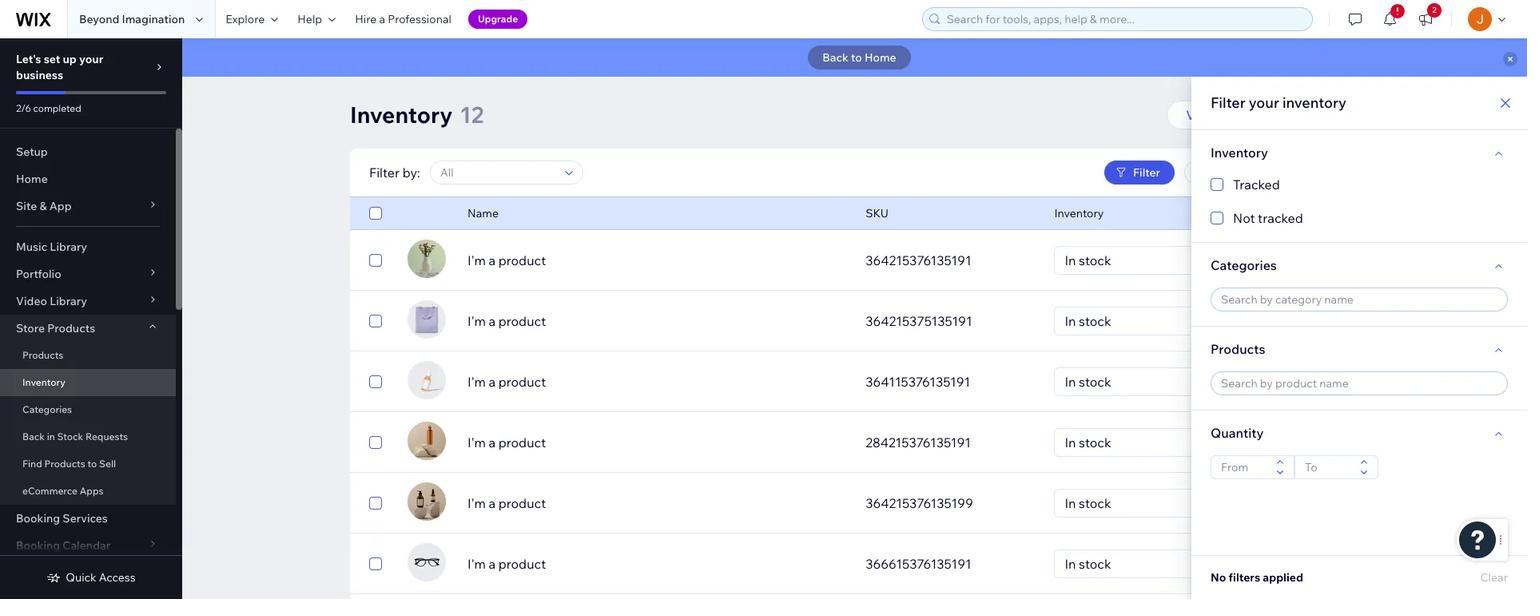 Task type: describe. For each thing, give the bounding box(es) containing it.
back for back to home
[[822, 50, 849, 65]]

access
[[99, 571, 136, 585]]

home link
[[0, 165, 176, 193]]

Search by product name field
[[1216, 372, 1502, 395]]

services
[[63, 511, 108, 526]]

apps
[[80, 485, 103, 497]]

in
[[47, 431, 55, 443]]

364215376135199
[[866, 495, 973, 511]]

2
[[1432, 5, 1437, 15]]

set
[[44, 52, 60, 66]]

imagination
[[122, 12, 185, 26]]

364115376135191
[[866, 374, 970, 390]]

quick access button
[[47, 571, 136, 585]]

2 button
[[1408, 0, 1443, 38]]

Search by category name field
[[1216, 288, 1502, 311]]

a for 364115376135191
[[489, 374, 496, 390]]

sidebar element
[[0, 38, 182, 599]]

find products to sell
[[22, 458, 116, 470]]

i'm for 366615376135191
[[467, 556, 486, 572]]

Tracked checkbox
[[1211, 175, 1508, 194]]

back to home
[[822, 50, 896, 65]]

i'm a product button for 364215376135191
[[467, 251, 846, 270]]

find products to sell link
[[0, 451, 176, 478]]

i'm for 364215376135199
[[467, 495, 486, 511]]

product for 366615376135191
[[498, 556, 546, 572]]

select field for 364215375135191
[[1060, 308, 1231, 335]]

video
[[16, 294, 47, 308]]

music
[[16, 240, 47, 254]]

store
[[16, 321, 45, 336]]

site & app
[[16, 199, 72, 213]]

booking for booking services
[[16, 511, 60, 526]]

i'm a product for 366615376135191
[[467, 556, 546, 572]]

filters
[[1229, 571, 1260, 585]]

sell
[[99, 458, 116, 470]]

284215376135191
[[866, 435, 971, 451]]

name
[[467, 206, 499, 221]]

2/6 completed
[[16, 102, 81, 114]]

store products button
[[0, 315, 176, 342]]

by:
[[402, 165, 420, 181]]

back in stock requests link
[[0, 424, 176, 451]]

i'm for 364215376135191
[[467, 253, 486, 268]]

app
[[49, 199, 72, 213]]

portfolio
[[16, 267, 61, 281]]

i'm for 364115376135191
[[467, 374, 486, 390]]

video library
[[16, 294, 87, 308]]

filter by:
[[369, 165, 420, 181]]

filter your inventory
[[1211, 93, 1346, 112]]

Not tracked checkbox
[[1211, 209, 1508, 228]]

0 vertical spatial categories
[[1211, 257, 1277, 273]]

ecommerce
[[22, 485, 78, 497]]

portfolio button
[[0, 260, 176, 288]]

library for music library
[[50, 240, 87, 254]]

ecommerce apps
[[22, 485, 103, 497]]

back for back in stock requests
[[22, 431, 45, 443]]

a for 364215376135191
[[489, 253, 496, 268]]

booking calendar button
[[0, 532, 176, 559]]

up
[[63, 52, 77, 66]]

view detailed report
[[1186, 107, 1314, 123]]

product for 364215376135191
[[498, 253, 546, 268]]

let's
[[16, 52, 41, 66]]

beyond
[[79, 12, 119, 26]]

stock
[[57, 431, 83, 443]]

help button
[[288, 0, 345, 38]]

i'm a product button for 364215375135191
[[467, 312, 846, 331]]

to inside button
[[851, 50, 862, 65]]

366615376135191
[[866, 556, 971, 572]]

inventory link
[[0, 369, 176, 396]]

inventory inside sidebar element
[[22, 376, 65, 388]]

i'm a product for 364215375135191
[[467, 313, 546, 329]]

5 select field from the top
[[1060, 490, 1231, 517]]

help
[[297, 12, 322, 26]]

sku
[[866, 206, 889, 221]]

products inside the find products to sell link
[[44, 458, 85, 470]]

booking services
[[16, 511, 108, 526]]

i'm a product button for 284215376135191
[[467, 433, 846, 452]]

applied
[[1263, 571, 1303, 585]]

a for 284215376135191
[[489, 435, 496, 451]]

tracked
[[1258, 210, 1303, 226]]

explore
[[226, 12, 265, 26]]

upgrade button
[[468, 10, 528, 29]]

i'm a product button for 364215376135199
[[467, 494, 846, 513]]

i'm for 284215376135191
[[467, 435, 486, 451]]

tracked
[[1233, 177, 1280, 193]]

calendar
[[63, 539, 110, 553]]

not tracked
[[1233, 210, 1303, 226]]

hire a professional
[[355, 12, 451, 26]]

product for 364215375135191
[[498, 313, 546, 329]]

Search... field
[[1204, 161, 1322, 184]]

a for 364215376135199
[[489, 495, 496, 511]]

your inside let's set up your business
[[79, 52, 103, 66]]



Task type: locate. For each thing, give the bounding box(es) containing it.
product for 364115376135191
[[498, 374, 546, 390]]

5 i'm a product button from the top
[[467, 494, 846, 513]]

filter for filter your inventory
[[1211, 93, 1246, 112]]

6 i'm a product from the top
[[467, 556, 546, 572]]

1 horizontal spatial back
[[822, 50, 849, 65]]

1 vertical spatial home
[[16, 172, 48, 186]]

12
[[460, 101, 484, 129]]

no
[[1211, 571, 1226, 585]]

0 horizontal spatial your
[[79, 52, 103, 66]]

2 i'm a product button from the top
[[467, 312, 846, 331]]

report
[[1272, 107, 1314, 123]]

home inside button
[[865, 50, 896, 65]]

1 horizontal spatial categories
[[1211, 257, 1277, 273]]

categories up in
[[22, 404, 72, 416]]

library up store products
[[50, 294, 87, 308]]

view
[[1186, 107, 1216, 123]]

music library link
[[0, 233, 176, 260]]

6 i'm from the top
[[467, 556, 486, 572]]

select field for 364115376135191
[[1060, 368, 1231, 396]]

1 vertical spatial your
[[1249, 93, 1279, 112]]

ecommerce apps link
[[0, 478, 176, 505]]

site & app button
[[0, 193, 176, 220]]

1 i'm a product from the top
[[467, 253, 546, 268]]

filter
[[1211, 93, 1246, 112], [369, 165, 400, 181], [1133, 165, 1160, 180]]

let's set up your business
[[16, 52, 103, 82]]

None checkbox
[[369, 204, 382, 223], [369, 372, 382, 392], [369, 204, 382, 223], [369, 372, 382, 392]]

1 product from the top
[[498, 253, 546, 268]]

5 product from the top
[[498, 495, 546, 511]]

1 i'm a product button from the top
[[467, 251, 846, 270]]

your
[[79, 52, 103, 66], [1249, 93, 1279, 112]]

quick access
[[66, 571, 136, 585]]

requests
[[86, 431, 128, 443]]

4 i'm a product button from the top
[[467, 433, 846, 452]]

i'm a product for 364215376135199
[[467, 495, 546, 511]]

products link
[[0, 342, 176, 369]]

product for 364215376135199
[[498, 495, 546, 511]]

hire a professional link
[[345, 0, 461, 38]]

i'm a product button
[[467, 251, 846, 270], [467, 312, 846, 331], [467, 372, 846, 392], [467, 433, 846, 452], [467, 494, 846, 513], [467, 555, 846, 574]]

categories
[[1211, 257, 1277, 273], [22, 404, 72, 416]]

1 vertical spatial categories
[[22, 404, 72, 416]]

2 library from the top
[[50, 294, 87, 308]]

library
[[50, 240, 87, 254], [50, 294, 87, 308]]

detailed
[[1219, 107, 1269, 123]]

back inside sidebar element
[[22, 431, 45, 443]]

back in stock requests
[[22, 431, 128, 443]]

1 vertical spatial library
[[50, 294, 87, 308]]

back
[[822, 50, 849, 65], [22, 431, 45, 443]]

back to home alert
[[182, 38, 1527, 77]]

library inside dropdown button
[[50, 294, 87, 308]]

1 horizontal spatial your
[[1249, 93, 1279, 112]]

find
[[22, 458, 42, 470]]

0 horizontal spatial categories
[[22, 404, 72, 416]]

3 select field from the top
[[1060, 368, 1231, 396]]

0 vertical spatial home
[[865, 50, 896, 65]]

i'm a product for 364215376135191
[[467, 253, 546, 268]]

store products
[[16, 321, 95, 336]]

2 i'm from the top
[[467, 313, 486, 329]]

completed
[[33, 102, 81, 114]]

products
[[47, 321, 95, 336], [1211, 341, 1265, 357], [22, 349, 63, 361], [44, 458, 85, 470]]

select field for 284215376135191
[[1060, 429, 1231, 456]]

back to home button
[[808, 46, 911, 70]]

0 vertical spatial to
[[851, 50, 862, 65]]

i'm a product button for 364115376135191
[[467, 372, 846, 392]]

3 i'm from the top
[[467, 374, 486, 390]]

6 i'm a product button from the top
[[467, 555, 846, 574]]

upgrade
[[478, 13, 518, 25]]

1 i'm from the top
[[467, 253, 486, 268]]

2 booking from the top
[[16, 539, 60, 553]]

2 select field from the top
[[1060, 308, 1231, 335]]

From text field
[[1216, 456, 1271, 479]]

None checkbox
[[369, 251, 382, 270], [369, 312, 382, 331], [369, 433, 382, 452], [369, 494, 382, 513], [369, 555, 382, 574], [369, 251, 382, 270], [369, 312, 382, 331], [369, 433, 382, 452], [369, 494, 382, 513], [369, 555, 382, 574]]

To text field
[[1300, 456, 1355, 479]]

no filters applied
[[1211, 571, 1303, 585]]

quantity
[[1211, 425, 1264, 441]]

1 vertical spatial back
[[22, 431, 45, 443]]

a for 364215375135191
[[489, 313, 496, 329]]

i'm a product button for 366615376135191
[[467, 555, 846, 574]]

0 horizontal spatial back
[[22, 431, 45, 443]]

music library
[[16, 240, 87, 254]]

4 product from the top
[[498, 435, 546, 451]]

0 vertical spatial your
[[79, 52, 103, 66]]

i'm for 364215375135191
[[467, 313, 486, 329]]

0 vertical spatial booking
[[16, 511, 60, 526]]

filter inside button
[[1133, 165, 1160, 180]]

2 horizontal spatial filter
[[1211, 93, 1246, 112]]

1 horizontal spatial to
[[851, 50, 862, 65]]

product for 284215376135191
[[498, 435, 546, 451]]

0 horizontal spatial filter
[[369, 165, 400, 181]]

2/6
[[16, 102, 31, 114]]

booking for booking calendar
[[16, 539, 60, 553]]

1 select field from the top
[[1060, 247, 1231, 274]]

inventory
[[350, 101, 453, 129], [1211, 145, 1268, 161], [1054, 206, 1104, 221], [22, 376, 65, 388]]

products inside store products dropdown button
[[47, 321, 95, 336]]

library for video library
[[50, 294, 87, 308]]

1 horizontal spatial home
[[865, 50, 896, 65]]

filter for filter by:
[[369, 165, 400, 181]]

filter button
[[1104, 161, 1175, 185]]

All field
[[435, 161, 560, 184]]

setup
[[16, 145, 48, 159]]

not
[[1233, 210, 1255, 226]]

1 horizontal spatial filter
[[1133, 165, 1160, 180]]

booking calendar
[[16, 539, 110, 553]]

to
[[851, 50, 862, 65], [87, 458, 97, 470]]

Search for tools, apps, help & more... field
[[942, 8, 1307, 30]]

hire
[[355, 12, 377, 26]]

i'm a product for 364115376135191
[[467, 374, 546, 390]]

to inside sidebar element
[[87, 458, 97, 470]]

&
[[39, 199, 47, 213]]

business
[[16, 68, 63, 82]]

booking down booking services
[[16, 539, 60, 553]]

view detailed report button
[[1167, 101, 1347, 129]]

inventory 12
[[350, 101, 484, 129]]

i'm
[[467, 253, 486, 268], [467, 313, 486, 329], [467, 374, 486, 390], [467, 435, 486, 451], [467, 495, 486, 511], [467, 556, 486, 572]]

364215375135191
[[866, 313, 972, 329]]

0 vertical spatial library
[[50, 240, 87, 254]]

products inside products "link"
[[22, 349, 63, 361]]

4 select field from the top
[[1060, 429, 1231, 456]]

5 i'm from the top
[[467, 495, 486, 511]]

categories inside sidebar element
[[22, 404, 72, 416]]

5 i'm a product from the top
[[467, 495, 546, 511]]

i'm a product for 284215376135191
[[467, 435, 546, 451]]

product
[[498, 253, 546, 268], [498, 313, 546, 329], [498, 374, 546, 390], [498, 435, 546, 451], [498, 495, 546, 511], [498, 556, 546, 572]]

1 vertical spatial booking
[[16, 539, 60, 553]]

3 i'm a product button from the top
[[467, 372, 846, 392]]

inventory
[[1282, 93, 1346, 112]]

364215376135191
[[866, 253, 971, 268]]

1 library from the top
[[50, 240, 87, 254]]

beyond imagination
[[79, 12, 185, 26]]

booking down ecommerce
[[16, 511, 60, 526]]

booking inside 'dropdown button'
[[16, 539, 60, 553]]

0 vertical spatial back
[[822, 50, 849, 65]]

2 product from the top
[[498, 313, 546, 329]]

3 i'm a product from the top
[[467, 374, 546, 390]]

back inside button
[[822, 50, 849, 65]]

home inside sidebar element
[[16, 172, 48, 186]]

0 horizontal spatial to
[[87, 458, 97, 470]]

booking services link
[[0, 505, 176, 532]]

select field for 366615376135191
[[1060, 551, 1231, 578]]

library up the portfolio dropdown button
[[50, 240, 87, 254]]

professional
[[388, 12, 451, 26]]

quick
[[66, 571, 96, 585]]

6 product from the top
[[498, 556, 546, 572]]

Select field
[[1060, 247, 1231, 274], [1060, 308, 1231, 335], [1060, 368, 1231, 396], [1060, 429, 1231, 456], [1060, 490, 1231, 517], [1060, 551, 1231, 578]]

1 booking from the top
[[16, 511, 60, 526]]

0 horizontal spatial home
[[16, 172, 48, 186]]

setup link
[[0, 138, 176, 165]]

3 product from the top
[[498, 374, 546, 390]]

4 i'm from the top
[[467, 435, 486, 451]]

categories down not
[[1211, 257, 1277, 273]]

2 i'm a product from the top
[[467, 313, 546, 329]]

video library button
[[0, 288, 176, 315]]

site
[[16, 199, 37, 213]]

categories link
[[0, 396, 176, 424]]

4 i'm a product from the top
[[467, 435, 546, 451]]

booking
[[16, 511, 60, 526], [16, 539, 60, 553]]

select field for 364215376135191
[[1060, 247, 1231, 274]]

6 select field from the top
[[1060, 551, 1231, 578]]

1 vertical spatial to
[[87, 458, 97, 470]]

home
[[865, 50, 896, 65], [16, 172, 48, 186]]

a for 366615376135191
[[489, 556, 496, 572]]



Task type: vqa. For each thing, say whether or not it's contained in the screenshot.
option
yes



